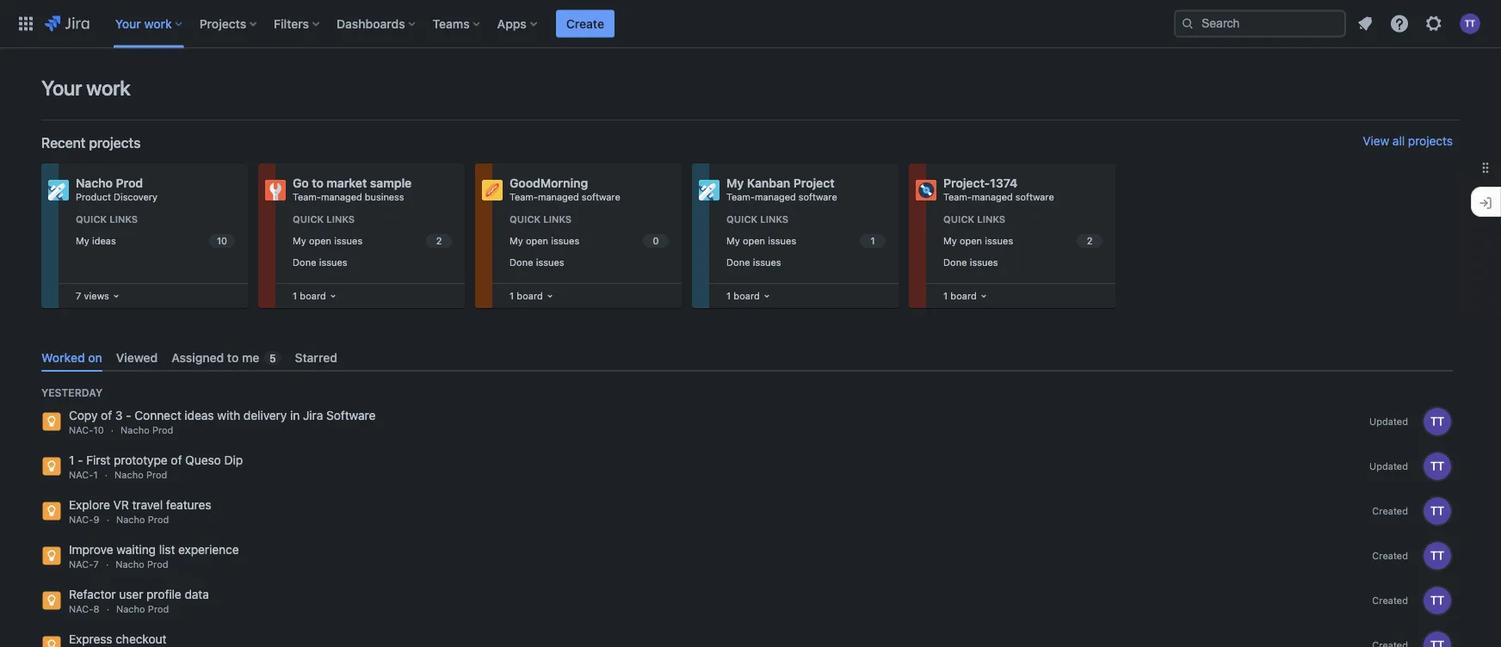 Task type: vqa. For each thing, say whether or not it's contained in the screenshot.


Task type: describe. For each thing, give the bounding box(es) containing it.
nac- for refactor
[[69, 604, 93, 615]]

prod inside copy of 3 - connect ideas with delivery in jira software nac-10 · nacho prod
[[152, 425, 173, 436]]

5
[[269, 352, 276, 364]]

go to market sample team-managed business
[[293, 176, 412, 203]]

project
[[794, 176, 835, 190]]

7 views
[[76, 290, 109, 301]]

copy
[[69, 409, 98, 423]]

yesterday
[[41, 387, 103, 399]]

connect
[[135, 409, 181, 423]]

my open issues for project
[[727, 235, 797, 246]]

work inside the your work dropdown button
[[144, 16, 172, 31]]

views
[[84, 290, 109, 301]]

goodmorning team-managed software
[[510, 176, 621, 203]]

checkout
[[116, 633, 167, 647]]

board for market
[[300, 290, 326, 301]]

my kanban project team-managed software
[[727, 176, 838, 203]]

board for team-
[[951, 290, 977, 301]]

projects button
[[194, 10, 264, 37]]

managed inside project-1374 team-managed software
[[972, 192, 1013, 203]]

managed inside goodmorning team-managed software
[[538, 192, 579, 203]]

1 for go to market sample
[[293, 290, 297, 301]]

nac- inside copy of 3 - connect ideas with delivery in jira software nac-10 · nacho prod
[[69, 425, 93, 436]]

ideas inside copy of 3 - connect ideas with delivery in jira software nac-10 · nacho prod
[[185, 409, 214, 423]]

nacho inside the improve waiting list experience nac-7 · nacho prod
[[116, 559, 145, 571]]

express checkout link
[[34, 624, 1460, 648]]

refactor
[[69, 588, 116, 602]]

board image for project
[[760, 289, 774, 303]]

viewed
[[116, 350, 158, 365]]

jira
[[303, 409, 323, 423]]

discovery
[[114, 192, 158, 203]]

links for managed
[[543, 214, 572, 225]]

list
[[159, 543, 175, 557]]

your profile and settings image
[[1460, 13, 1481, 34]]

software inside project-1374 team-managed software
[[1016, 192, 1055, 203]]

done issues for managed
[[510, 256, 565, 268]]

8
[[93, 604, 100, 615]]

1 for goodmorning
[[510, 290, 514, 301]]

1 board button for team-
[[940, 287, 991, 306]]

1374
[[990, 176, 1018, 190]]

delivery
[[244, 409, 287, 423]]

your work inside dropdown button
[[115, 16, 172, 31]]

managed inside go to market sample team-managed business
[[321, 192, 362, 203]]

quick links for team-
[[944, 214, 1006, 225]]

created for data
[[1373, 595, 1409, 607]]

terry turtle image for improve waiting list experience
[[1424, 543, 1452, 570]]

my open issues for market
[[293, 235, 363, 246]]

1 for project-1374
[[944, 290, 948, 301]]

kanban
[[747, 176, 791, 190]]

your inside dropdown button
[[115, 16, 141, 31]]

software inside goodmorning team-managed software
[[582, 192, 621, 203]]

refactor user profile data nac-8 · nacho prod
[[69, 588, 209, 615]]

1 board button for to
[[289, 287, 340, 306]]

prototype
[[114, 454, 168, 468]]

quick for my
[[727, 214, 758, 225]]

worked
[[41, 350, 85, 365]]

board for managed
[[517, 290, 543, 301]]

my open issues for managed
[[510, 235, 580, 246]]

1 board for market
[[293, 290, 326, 301]]

· for explore
[[106, 515, 109, 526]]

filters button
[[269, 10, 326, 37]]

tab list containing worked on
[[34, 344, 1460, 372]]

product
[[76, 192, 111, 203]]

Search field
[[1175, 10, 1347, 37]]

1 board for project
[[727, 290, 760, 301]]

links for market
[[326, 214, 355, 225]]

my ideas link
[[72, 231, 238, 251]]

filters
[[274, 16, 309, 31]]

assigned to me
[[172, 350, 259, 365]]

help image
[[1390, 13, 1411, 34]]

my for go to market sample
[[293, 235, 306, 246]]

terry turtle image for explore vr travel features
[[1424, 498, 1452, 525]]

view
[[1363, 134, 1390, 148]]

created for experience
[[1373, 551, 1409, 562]]

created for features
[[1373, 506, 1409, 517]]

my for nacho prod
[[76, 235, 89, 246]]

my open issues link for managed
[[940, 231, 1106, 251]]

experience
[[178, 543, 239, 557]]

project-
[[944, 176, 990, 190]]

1 - first prototype of queso dip nac-1 · nacho prod
[[69, 454, 243, 481]]

terry turtle image inside express checkout link
[[1424, 632, 1452, 648]]

my ideas
[[76, 235, 116, 246]]

- inside '1 - first prototype of queso dip nac-1 · nacho prod'
[[78, 454, 83, 468]]

nacho prod product discovery
[[76, 176, 158, 203]]

7 inside 'dropdown button'
[[76, 290, 81, 301]]

dip
[[224, 454, 243, 468]]

quick links for managed
[[510, 214, 572, 225]]

prod inside the improve waiting list experience nac-7 · nacho prod
[[147, 559, 168, 571]]

links for team-
[[977, 214, 1006, 225]]

done issues link for team-
[[723, 253, 889, 272]]

search image
[[1181, 17, 1195, 31]]

on
[[88, 350, 102, 365]]

goodmorning
[[510, 176, 588, 190]]

sample
[[370, 176, 412, 190]]

7 inside the improve waiting list experience nac-7 · nacho prod
[[93, 559, 99, 571]]

my open issues for team-
[[944, 235, 1014, 246]]

nacho inside nacho prod product discovery
[[76, 176, 113, 190]]

quick links for product
[[76, 214, 138, 225]]

features
[[166, 498, 211, 513]]

view all projects
[[1363, 134, 1454, 148]]

0 horizontal spatial projects
[[89, 135, 141, 151]]

starred
[[295, 350, 338, 365]]

done issues link for managed
[[940, 253, 1106, 272]]

primary element
[[10, 0, 1175, 48]]

open for 1374
[[960, 235, 983, 246]]

team- inside go to market sample team-managed business
[[293, 192, 321, 203]]

done issues for project
[[727, 256, 782, 268]]

queso
[[185, 454, 221, 468]]

software
[[326, 409, 376, 423]]

· inside '1 - first prototype of queso dip nac-1 · nacho prod'
[[105, 470, 108, 481]]

data
[[185, 588, 209, 602]]

explore vr travel features nac-9 · nacho prod
[[69, 498, 211, 526]]

done for team-
[[510, 256, 533, 268]]

teams
[[433, 16, 470, 31]]

explore
[[69, 498, 110, 513]]

market
[[327, 176, 367, 190]]

recent
[[41, 135, 86, 151]]

board image for market
[[326, 289, 340, 303]]

notifications image
[[1355, 13, 1376, 34]]

business
[[365, 192, 404, 203]]

first
[[86, 454, 110, 468]]

quick for project-
[[944, 214, 975, 225]]



Task type: locate. For each thing, give the bounding box(es) containing it.
done down kanban
[[727, 256, 750, 268]]

0 vertical spatial your
[[115, 16, 141, 31]]

software down '1374'
[[1016, 192, 1055, 203]]

team- inside my kanban project team-managed software
[[727, 192, 755, 203]]

open down go to market sample team-managed business
[[309, 235, 332, 246]]

0 horizontal spatial your
[[41, 76, 82, 100]]

0 horizontal spatial ideas
[[92, 235, 116, 246]]

my open issues link for team-
[[723, 231, 889, 251]]

me
[[242, 350, 259, 365]]

prod up discovery
[[116, 176, 143, 190]]

to for assigned
[[227, 350, 239, 365]]

my left kanban
[[727, 176, 744, 190]]

4 quick from the left
[[727, 214, 758, 225]]

4 done issues link from the left
[[940, 253, 1106, 272]]

1 done issues from the left
[[293, 256, 348, 268]]

1 board image from the left
[[109, 289, 123, 303]]

·
[[111, 425, 114, 436], [105, 470, 108, 481], [106, 515, 109, 526], [106, 559, 109, 571], [106, 604, 109, 615]]

apps button
[[492, 10, 544, 37]]

nac-
[[69, 425, 93, 436], [69, 470, 93, 481], [69, 515, 93, 526], [69, 559, 93, 571], [69, 604, 93, 615]]

1 done issues link from the left
[[289, 253, 455, 272]]

with
[[217, 409, 240, 423]]

1 terry turtle image from the top
[[1424, 453, 1452, 481]]

done issues down goodmorning team-managed software
[[510, 256, 565, 268]]

managed down market
[[321, 192, 362, 203]]

worked on
[[41, 350, 102, 365]]

3 board from the left
[[734, 290, 760, 301]]

4 board from the left
[[951, 290, 977, 301]]

your work up recent projects
[[41, 76, 130, 100]]

2 done issues from the left
[[510, 256, 565, 268]]

updated
[[1370, 416, 1409, 427], [1370, 461, 1409, 472]]

5 links from the left
[[977, 214, 1006, 225]]

4 done issues from the left
[[944, 256, 999, 268]]

1 done from the left
[[293, 256, 316, 268]]

1 horizontal spatial software
[[799, 192, 838, 203]]

go
[[293, 176, 309, 190]]

open down project-
[[960, 235, 983, 246]]

my
[[727, 176, 744, 190], [76, 235, 89, 246], [293, 235, 306, 246], [510, 235, 523, 246], [727, 235, 740, 246], [944, 235, 957, 246]]

- inside copy of 3 - connect ideas with delivery in jira software nac-10 · nacho prod
[[126, 409, 131, 423]]

board image for team-
[[977, 289, 991, 303]]

0 horizontal spatial 7
[[76, 290, 81, 301]]

prod inside explore vr travel features nac-9 · nacho prod
[[148, 515, 169, 526]]

my open issues down my kanban project team-managed software at the top
[[727, 235, 797, 246]]

2 nac- from the top
[[69, 470, 93, 481]]

3 1 board from the left
[[727, 290, 760, 301]]

0 vertical spatial of
[[101, 409, 112, 423]]

prod inside refactor user profile data nac-8 · nacho prod
[[148, 604, 169, 615]]

prod down profile
[[148, 604, 169, 615]]

banner
[[0, 0, 1502, 48]]

express checkout
[[69, 633, 167, 647]]

software down goodmorning
[[582, 192, 621, 203]]

nac- down refactor at the bottom
[[69, 604, 93, 615]]

dashboards
[[337, 16, 405, 31]]

7 views button
[[72, 287, 123, 306]]

0 vertical spatial 7
[[76, 290, 81, 301]]

travel
[[132, 498, 163, 513]]

1 terry turtle image from the top
[[1424, 408, 1452, 436]]

0 vertical spatial updated
[[1370, 416, 1409, 427]]

2 created from the top
[[1373, 551, 1409, 562]]

assigned
[[172, 350, 224, 365]]

user
[[119, 588, 143, 602]]

3 software from the left
[[1016, 192, 1055, 203]]

1 1 board button from the left
[[723, 287, 774, 306]]

5 quick links from the left
[[944, 214, 1006, 225]]

software down "project"
[[799, 192, 838, 203]]

1 horizontal spatial 1 board button
[[940, 287, 991, 306]]

1 board for team-
[[944, 290, 977, 301]]

to right go
[[312, 176, 324, 190]]

· inside explore vr travel features nac-9 · nacho prod
[[106, 515, 109, 526]]

created
[[1373, 506, 1409, 517], [1373, 551, 1409, 562], [1373, 595, 1409, 607]]

nac- down first
[[69, 470, 93, 481]]

· inside refactor user profile data nac-8 · nacho prod
[[106, 604, 109, 615]]

nacho inside refactor user profile data nac-8 · nacho prod
[[116, 604, 145, 615]]

open down my kanban project team-managed software at the top
[[743, 235, 766, 246]]

links down go to market sample team-managed business
[[326, 214, 355, 225]]

quick down go
[[293, 214, 324, 225]]

links down project-1374 team-managed software
[[977, 214, 1006, 225]]

express
[[69, 633, 112, 647]]

done down go
[[293, 256, 316, 268]]

my down go
[[293, 235, 306, 246]]

improve waiting list experience nac-7 · nacho prod
[[69, 543, 239, 571]]

· for improve
[[106, 559, 109, 571]]

1 horizontal spatial 1 board button
[[506, 287, 557, 306]]

2 team- from the left
[[510, 192, 538, 203]]

nacho up product
[[76, 176, 113, 190]]

ideas left "with" on the bottom of page
[[185, 409, 214, 423]]

1 vertical spatial your
[[41, 76, 82, 100]]

terry turtle image for copy of 3 - connect ideas with delivery in jira software
[[1424, 408, 1452, 436]]

prod inside '1 - first prototype of queso dip nac-1 · nacho prod'
[[146, 470, 167, 481]]

nac- inside the improve waiting list experience nac-7 · nacho prod
[[69, 559, 93, 571]]

terry turtle image
[[1424, 408, 1452, 436], [1424, 543, 1452, 570], [1424, 587, 1452, 615]]

my for project-1374
[[944, 235, 957, 246]]

your work left projects
[[115, 16, 172, 31]]

3 terry turtle image from the top
[[1424, 587, 1452, 615]]

3 team- from the left
[[727, 192, 755, 203]]

of inside '1 - first prototype of queso dip nac-1 · nacho prod'
[[171, 454, 182, 468]]

1 board from the left
[[300, 290, 326, 301]]

my open issues down goodmorning team-managed software
[[510, 235, 580, 246]]

5 quick from the left
[[944, 214, 975, 225]]

done
[[293, 256, 316, 268], [510, 256, 533, 268], [727, 256, 750, 268], [944, 256, 967, 268]]

quick links down go to market sample team-managed business
[[293, 214, 355, 225]]

1 board button
[[723, 287, 774, 306], [940, 287, 991, 306]]

2 open from the left
[[526, 235, 549, 246]]

ideas
[[92, 235, 116, 246], [185, 409, 214, 423]]

3 nac- from the top
[[69, 515, 93, 526]]

3 open from the left
[[743, 235, 766, 246]]

1 board button for project
[[723, 287, 774, 306]]

prod down travel
[[148, 515, 169, 526]]

0 vertical spatial -
[[126, 409, 131, 423]]

nacho down the 3
[[121, 425, 150, 436]]

nac- down copy
[[69, 425, 93, 436]]

· right 10
[[111, 425, 114, 436]]

to for go
[[312, 176, 324, 190]]

board image
[[109, 289, 123, 303], [760, 289, 774, 303], [977, 289, 991, 303]]

create button
[[556, 10, 615, 37]]

links down discovery
[[109, 214, 138, 225]]

done issues link for software
[[506, 253, 672, 272]]

updated for copy of 3 - connect ideas with delivery in jira software
[[1370, 416, 1409, 427]]

my open issues
[[293, 235, 363, 246], [510, 235, 580, 246], [727, 235, 797, 246], [944, 235, 1014, 246]]

3 done issues link from the left
[[723, 253, 889, 272]]

done for to
[[293, 256, 316, 268]]

quick links up the my ideas
[[76, 214, 138, 225]]

prod down prototype at the bottom left
[[146, 470, 167, 481]]

1 board button for team-
[[506, 287, 557, 306]]

quick links
[[76, 214, 138, 225], [293, 214, 355, 225], [510, 214, 572, 225], [727, 214, 789, 225], [944, 214, 1006, 225]]

0 vertical spatial ideas
[[92, 235, 116, 246]]

3 done from the left
[[727, 256, 750, 268]]

my for goodmorning
[[510, 235, 523, 246]]

open for kanban
[[743, 235, 766, 246]]

nac- inside '1 - first prototype of queso dip nac-1 · nacho prod'
[[69, 470, 93, 481]]

my open issues link for software
[[506, 231, 672, 251]]

1 team- from the left
[[293, 192, 321, 203]]

0 horizontal spatial board image
[[109, 289, 123, 303]]

· right 8
[[106, 604, 109, 615]]

2 terry turtle image from the top
[[1424, 543, 1452, 570]]

quick for goodmorning
[[510, 214, 541, 225]]

2 vertical spatial created
[[1373, 595, 1409, 607]]

quick down goodmorning
[[510, 214, 541, 225]]

done issues link down goodmorning team-managed software
[[506, 253, 672, 272]]

9
[[93, 515, 100, 526]]

1 vertical spatial work
[[86, 76, 130, 100]]

4 my open issues from the left
[[944, 235, 1014, 246]]

quick links down kanban
[[727, 214, 789, 225]]

2 done issues link from the left
[[506, 253, 672, 272]]

1 software from the left
[[582, 192, 621, 203]]

1 horizontal spatial projects
[[1409, 134, 1454, 148]]

open
[[309, 235, 332, 246], [526, 235, 549, 246], [743, 235, 766, 246], [960, 235, 983, 246]]

4 quick links from the left
[[727, 214, 789, 225]]

· down first
[[105, 470, 108, 481]]

1 for my kanban project
[[727, 290, 731, 301]]

prod
[[116, 176, 143, 190], [152, 425, 173, 436], [146, 470, 167, 481], [148, 515, 169, 526], [147, 559, 168, 571], [148, 604, 169, 615]]

2 updated from the top
[[1370, 461, 1409, 472]]

waiting
[[117, 543, 156, 557]]

0 horizontal spatial 1 board button
[[723, 287, 774, 306]]

quick links for market
[[293, 214, 355, 225]]

1 horizontal spatial of
[[171, 454, 182, 468]]

open for to
[[309, 235, 332, 246]]

projects up nacho prod product discovery
[[89, 135, 141, 151]]

nac- for explore
[[69, 515, 93, 526]]

links for product
[[109, 214, 138, 225]]

2 terry turtle image from the top
[[1424, 498, 1452, 525]]

done issues link down project-1374 team-managed software
[[940, 253, 1106, 272]]

terry turtle image
[[1424, 453, 1452, 481], [1424, 498, 1452, 525], [1424, 632, 1452, 648]]

team- inside goodmorning team-managed software
[[510, 192, 538, 203]]

1 board button
[[289, 287, 340, 306], [506, 287, 557, 306]]

4 nac- from the top
[[69, 559, 93, 571]]

10
[[93, 425, 104, 436]]

4 open from the left
[[960, 235, 983, 246]]

team- inside project-1374 team-managed software
[[944, 192, 972, 203]]

· right 9
[[106, 515, 109, 526]]

5 nac- from the top
[[69, 604, 93, 615]]

1 board image from the left
[[326, 289, 340, 303]]

3 quick links from the left
[[510, 214, 572, 225]]

of left the 3
[[101, 409, 112, 423]]

improve
[[69, 543, 113, 557]]

0 horizontal spatial board image
[[326, 289, 340, 303]]

banner containing your work
[[0, 0, 1502, 48]]

recent projects
[[41, 135, 141, 151]]

profile
[[146, 588, 181, 602]]

done issues link
[[289, 253, 455, 272], [506, 253, 672, 272], [723, 253, 889, 272], [940, 253, 1106, 272]]

3 my open issues from the left
[[727, 235, 797, 246]]

2 my open issues from the left
[[510, 235, 580, 246]]

0 vertical spatial created
[[1373, 506, 1409, 517]]

done down goodmorning
[[510, 256, 533, 268]]

links down my kanban project team-managed software at the top
[[760, 214, 789, 225]]

team- down go
[[293, 192, 321, 203]]

my inside my kanban project team-managed software
[[727, 176, 744, 190]]

ideas down product
[[92, 235, 116, 246]]

nacho down waiting
[[116, 559, 145, 571]]

1 1 board button from the left
[[289, 287, 340, 306]]

apps
[[497, 16, 527, 31]]

1 nac- from the top
[[69, 425, 93, 436]]

my open issues link down project-1374 team-managed software
[[940, 231, 1106, 251]]

2 vertical spatial terry turtle image
[[1424, 632, 1452, 648]]

0 horizontal spatial of
[[101, 409, 112, 423]]

jira image
[[45, 13, 89, 34], [45, 13, 89, 34]]

3
[[115, 409, 123, 423]]

1 quick links from the left
[[76, 214, 138, 225]]

4 my open issues link from the left
[[940, 231, 1106, 251]]

1 vertical spatial created
[[1373, 551, 1409, 562]]

all
[[1393, 134, 1405, 148]]

my open issues down go to market sample team-managed business
[[293, 235, 363, 246]]

open down goodmorning team-managed software
[[526, 235, 549, 246]]

3 done issues from the left
[[727, 256, 782, 268]]

nacho inside copy of 3 - connect ideas with delivery in jira software nac-10 · nacho prod
[[121, 425, 150, 436]]

done issues down my kanban project team-managed software at the top
[[727, 256, 782, 268]]

in
[[290, 409, 300, 423]]

done issues link for sample
[[289, 253, 455, 272]]

my open issues link for sample
[[289, 231, 455, 251]]

0 horizontal spatial to
[[227, 350, 239, 365]]

team-
[[293, 192, 321, 203], [510, 192, 538, 203], [727, 192, 755, 203], [944, 192, 972, 203]]

quick
[[76, 214, 107, 225], [293, 214, 324, 225], [510, 214, 541, 225], [727, 214, 758, 225], [944, 214, 975, 225]]

projects
[[1409, 134, 1454, 148], [89, 135, 141, 151]]

settings image
[[1424, 13, 1445, 34]]

team- down project-
[[944, 192, 972, 203]]

quick for nacho
[[76, 214, 107, 225]]

managed inside my kanban project team-managed software
[[755, 192, 796, 203]]

0 vertical spatial terry turtle image
[[1424, 408, 1452, 436]]

nacho inside '1 - first prototype of queso dip nac-1 · nacho prod'
[[115, 470, 144, 481]]

done issues for market
[[293, 256, 348, 268]]

0 vertical spatial terry turtle image
[[1424, 453, 1452, 481]]

3 quick from the left
[[510, 214, 541, 225]]

copy of 3 - connect ideas with delivery in jira software nac-10 · nacho prod
[[69, 409, 376, 436]]

board image inside 7 views 'dropdown button'
[[109, 289, 123, 303]]

quick down project-
[[944, 214, 975, 225]]

of left "queso"
[[171, 454, 182, 468]]

done for kanban
[[727, 256, 750, 268]]

1 updated from the top
[[1370, 416, 1409, 427]]

vr
[[113, 498, 129, 513]]

1 vertical spatial terry turtle image
[[1424, 543, 1452, 570]]

to inside go to market sample team-managed business
[[312, 176, 324, 190]]

nac- inside explore vr travel features nac-9 · nacho prod
[[69, 515, 93, 526]]

0 vertical spatial work
[[144, 16, 172, 31]]

my down product
[[76, 235, 89, 246]]

project-1374 team-managed software
[[944, 176, 1055, 203]]

1 horizontal spatial board image
[[543, 289, 557, 303]]

done issues down go to market sample team-managed business
[[293, 256, 348, 268]]

1 vertical spatial 7
[[93, 559, 99, 571]]

of inside copy of 3 - connect ideas with delivery in jira software nac-10 · nacho prod
[[101, 409, 112, 423]]

terry turtle image for refactor user profile data
[[1424, 587, 1452, 615]]

of
[[101, 409, 112, 423], [171, 454, 182, 468]]

appswitcher icon image
[[16, 13, 36, 34]]

tab list
[[34, 344, 1460, 372]]

quick up the my ideas
[[76, 214, 107, 225]]

1 my open issues from the left
[[293, 235, 363, 246]]

nac- inside refactor user profile data nac-8 · nacho prod
[[69, 604, 93, 615]]

3 links from the left
[[543, 214, 572, 225]]

open for team-
[[526, 235, 549, 246]]

1 my open issues link from the left
[[289, 231, 455, 251]]

board
[[300, 290, 326, 301], [517, 290, 543, 301], [734, 290, 760, 301], [951, 290, 977, 301]]

1 vertical spatial ideas
[[185, 409, 214, 423]]

nacho down 'vr'
[[116, 515, 145, 526]]

1 horizontal spatial work
[[144, 16, 172, 31]]

3 board image from the left
[[977, 289, 991, 303]]

quick links down goodmorning
[[510, 214, 572, 225]]

1 horizontal spatial board image
[[760, 289, 774, 303]]

done down project-
[[944, 256, 967, 268]]

2 horizontal spatial software
[[1016, 192, 1055, 203]]

2 1 board button from the left
[[940, 287, 991, 306]]

2 1 board from the left
[[510, 290, 543, 301]]

4 managed from the left
[[972, 192, 1013, 203]]

2 my open issues link from the left
[[506, 231, 672, 251]]

· inside copy of 3 - connect ideas with delivery in jira software nac-10 · nacho prod
[[111, 425, 114, 436]]

to left me
[[227, 350, 239, 365]]

· for refactor
[[106, 604, 109, 615]]

my for my kanban project
[[727, 235, 740, 246]]

1 created from the top
[[1373, 506, 1409, 517]]

1 vertical spatial to
[[227, 350, 239, 365]]

my open issues down project-1374 team-managed software
[[944, 235, 1014, 246]]

2 software from the left
[[799, 192, 838, 203]]

teams button
[[428, 10, 487, 37]]

done issues link down business
[[289, 253, 455, 272]]

projects right all
[[1409, 134, 1454, 148]]

1 vertical spatial your work
[[41, 76, 130, 100]]

3 managed from the left
[[755, 192, 796, 203]]

my down my kanban project team-managed software at the top
[[727, 235, 740, 246]]

dashboards button
[[332, 10, 423, 37]]

prod inside nacho prod product discovery
[[116, 176, 143, 190]]

0 horizontal spatial 1 board button
[[289, 287, 340, 306]]

2 1 board button from the left
[[506, 287, 557, 306]]

terry turtle image for 1 - first prototype of queso dip
[[1424, 453, 1452, 481]]

board image
[[326, 289, 340, 303], [543, 289, 557, 303]]

links
[[109, 214, 138, 225], [326, 214, 355, 225], [543, 214, 572, 225], [760, 214, 789, 225], [977, 214, 1006, 225]]

4 1 board from the left
[[944, 290, 977, 301]]

board image for managed
[[543, 289, 557, 303]]

2 quick links from the left
[[293, 214, 355, 225]]

0 horizontal spatial software
[[582, 192, 621, 203]]

1 vertical spatial updated
[[1370, 461, 1409, 472]]

1 board
[[293, 290, 326, 301], [510, 290, 543, 301], [727, 290, 760, 301], [944, 290, 977, 301]]

team- down kanban
[[727, 192, 755, 203]]

work left projects
[[144, 16, 172, 31]]

1 horizontal spatial your
[[115, 16, 141, 31]]

quick links for project
[[727, 214, 789, 225]]

projects
[[200, 16, 246, 31]]

2 done from the left
[[510, 256, 533, 268]]

team- down goodmorning
[[510, 192, 538, 203]]

quick down kanban
[[727, 214, 758, 225]]

3 terry turtle image from the top
[[1424, 632, 1452, 648]]

2 quick from the left
[[293, 214, 324, 225]]

1 links from the left
[[109, 214, 138, 225]]

managed
[[321, 192, 362, 203], [538, 192, 579, 203], [755, 192, 796, 203], [972, 192, 1013, 203]]

- left first
[[78, 454, 83, 468]]

quick for go
[[293, 214, 324, 225]]

· down improve
[[106, 559, 109, 571]]

work
[[144, 16, 172, 31], [86, 76, 130, 100]]

nac- down improve
[[69, 559, 93, 571]]

1 board for managed
[[510, 290, 543, 301]]

· inside the improve waiting list experience nac-7 · nacho prod
[[106, 559, 109, 571]]

1 horizontal spatial -
[[126, 409, 131, 423]]

0 vertical spatial to
[[312, 176, 324, 190]]

nac- down explore on the bottom of the page
[[69, 515, 93, 526]]

nacho down prototype at the bottom left
[[115, 470, 144, 481]]

4 done from the left
[[944, 256, 967, 268]]

software inside my kanban project team-managed software
[[799, 192, 838, 203]]

to inside tab list
[[227, 350, 239, 365]]

done issues for team-
[[944, 256, 999, 268]]

7 left views
[[76, 290, 81, 301]]

2 vertical spatial terry turtle image
[[1424, 587, 1452, 615]]

links down goodmorning team-managed software
[[543, 214, 572, 225]]

1 horizontal spatial 7
[[93, 559, 99, 571]]

1 horizontal spatial ideas
[[185, 409, 214, 423]]

view all projects link
[[1363, 134, 1454, 152]]

my down project-
[[944, 235, 957, 246]]

nacho
[[76, 176, 113, 190], [121, 425, 150, 436], [115, 470, 144, 481], [116, 515, 145, 526], [116, 559, 145, 571], [116, 604, 145, 615]]

4 team- from the left
[[944, 192, 972, 203]]

4 links from the left
[[760, 214, 789, 225]]

3 my open issues link from the left
[[723, 231, 889, 251]]

work up recent projects
[[86, 76, 130, 100]]

7 down improve
[[93, 559, 99, 571]]

create
[[566, 16, 604, 31]]

quick links down project-
[[944, 214, 1006, 225]]

1 managed from the left
[[321, 192, 362, 203]]

1 1 board from the left
[[293, 290, 326, 301]]

1 horizontal spatial to
[[312, 176, 324, 190]]

my down goodmorning
[[510, 235, 523, 246]]

2 board from the left
[[517, 290, 543, 301]]

done issues down project-1374 team-managed software
[[944, 256, 999, 268]]

2 horizontal spatial board image
[[977, 289, 991, 303]]

3 created from the top
[[1373, 595, 1409, 607]]

1 vertical spatial -
[[78, 454, 83, 468]]

prod down connect
[[152, 425, 173, 436]]

1 vertical spatial terry turtle image
[[1424, 498, 1452, 525]]

done for 1374
[[944, 256, 967, 268]]

my open issues link down goodmorning team-managed software
[[506, 231, 672, 251]]

board for project
[[734, 290, 760, 301]]

nacho inside explore vr travel features nac-9 · nacho prod
[[116, 515, 145, 526]]

board image for product
[[109, 289, 123, 303]]

2 links from the left
[[326, 214, 355, 225]]

nac- for improve
[[69, 559, 93, 571]]

0 horizontal spatial work
[[86, 76, 130, 100]]

2 board image from the left
[[543, 289, 557, 303]]

managed down goodmorning
[[538, 192, 579, 203]]

1 quick from the left
[[76, 214, 107, 225]]

nacho down user
[[116, 604, 145, 615]]

links for project
[[760, 214, 789, 225]]

2 board image from the left
[[760, 289, 774, 303]]

managed down kanban
[[755, 192, 796, 203]]

done issues
[[293, 256, 348, 268], [510, 256, 565, 268], [727, 256, 782, 268], [944, 256, 999, 268]]

updated for 1 - first prototype of queso dip
[[1370, 461, 1409, 472]]

1 open from the left
[[309, 235, 332, 246]]

managed down '1374'
[[972, 192, 1013, 203]]

my open issues link down my kanban project team-managed software at the top
[[723, 231, 889, 251]]

2 managed from the left
[[538, 192, 579, 203]]

-
[[126, 409, 131, 423], [78, 454, 83, 468]]

0 horizontal spatial -
[[78, 454, 83, 468]]

done issues link down my kanban project team-managed software at the top
[[723, 253, 889, 272]]

1 vertical spatial of
[[171, 454, 182, 468]]

- right the 3
[[126, 409, 131, 423]]

0 vertical spatial your work
[[115, 16, 172, 31]]

my open issues link down business
[[289, 231, 455, 251]]

your work button
[[110, 10, 189, 37]]

prod down the list at the left of the page
[[147, 559, 168, 571]]



